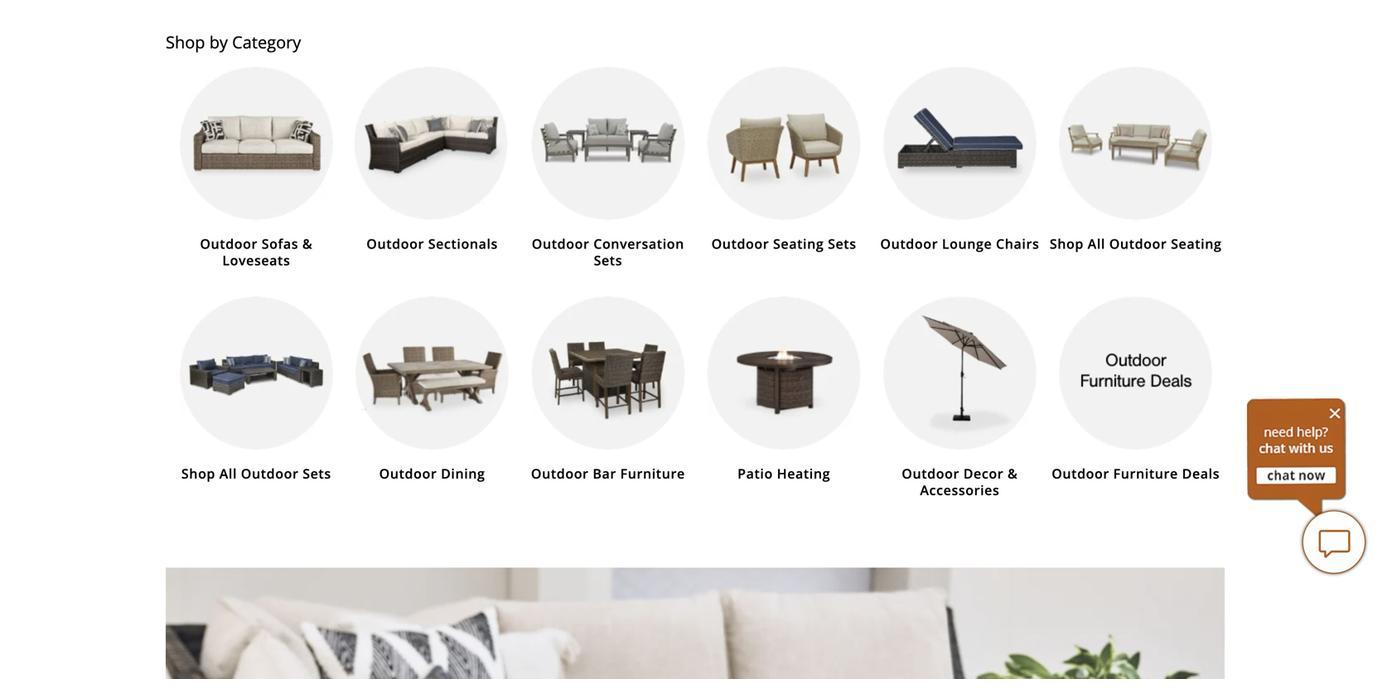 Task type: describe. For each thing, give the bounding box(es) containing it.
outdoor furniture deals link
[[1048, 297, 1224, 483]]

outdoor lounge chairs link
[[872, 67, 1048, 253]]

lounge
[[942, 235, 993, 253]]

decor
[[964, 465, 1004, 483]]

outdoor sofas & loveseats
[[200, 235, 313, 269]]

sets for seating
[[828, 235, 857, 253]]

outdoor seating sets link
[[696, 67, 872, 253]]

outdoor for outdoor dining
[[379, 465, 437, 483]]

outdoor dining
[[379, 465, 485, 483]]

outdoor sofas & loveseats link
[[168, 67, 344, 269]]

by
[[209, 31, 228, 53]]

outdoor furniture deals
[[1052, 465, 1220, 483]]

outdoor for outdoor bar furniture
[[531, 465, 589, 483]]

shop all outdoor seating
[[1050, 235, 1222, 253]]

shop all outdoor sets
[[181, 465, 331, 483]]

bar
[[593, 465, 617, 483]]

outdoor for outdoor sectionals
[[367, 235, 424, 253]]

outdoor sectionals link
[[344, 67, 520, 253]]

outdoor furniture deals image
[[1060, 297, 1213, 450]]

outdoor for outdoor furniture deals
[[1052, 465, 1110, 483]]

outdoor sectionals
[[367, 235, 498, 253]]

outdoor for outdoor decor & accessories
[[902, 465, 960, 483]]

chairs
[[996, 235, 1040, 253]]

patio
[[738, 465, 773, 483]]

outdoor sofas & loveseats image
[[180, 67, 333, 220]]

0 horizontal spatial sets
[[303, 465, 331, 483]]

shop all outdoor seating image
[[1060, 67, 1213, 220]]

conversation
[[594, 235, 685, 253]]

patio heating image
[[708, 297, 861, 450]]

outdoor lounge chairs
[[881, 235, 1040, 253]]

patio heating link
[[696, 297, 872, 483]]

outdoor bar furniture link
[[520, 297, 696, 483]]

outdoor inside "shop all outdoor sets" link
[[241, 465, 299, 483]]

outdoor decor & accessories link
[[872, 297, 1048, 499]]

outdoor sectionals image
[[354, 67, 510, 220]]

patio heating
[[738, 465, 831, 483]]

outdoor decor & accessories image
[[884, 297, 1037, 450]]

sectionals
[[428, 235, 498, 253]]

heating
[[777, 465, 831, 483]]

shop for shop all outdoor seating
[[1050, 235, 1084, 253]]



Task type: locate. For each thing, give the bounding box(es) containing it.
outdoor inside outdoor dining link
[[379, 465, 437, 483]]

outdoor inside outdoor sofas & loveseats
[[200, 235, 258, 253]]

shop all outdoor sets image
[[180, 297, 333, 450]]

2 seating from the left
[[1171, 235, 1222, 253]]

outdoor for outdoor sofas & loveseats
[[200, 235, 258, 253]]

outdoor conversation sets image
[[532, 67, 685, 220]]

accessories
[[920, 482, 1000, 499]]

1 horizontal spatial furniture
[[1114, 465, 1179, 483]]

sets inside outdoor conversation sets
[[594, 252, 623, 269]]

& inside outdoor sofas & loveseats
[[303, 235, 313, 253]]

outdoor for outdoor lounge chairs
[[881, 235, 938, 253]]

2 furniture from the left
[[1114, 465, 1179, 483]]

1 horizontal spatial sets
[[594, 252, 623, 269]]

outdoor seating sets image
[[708, 67, 861, 220]]

& right sofas at the left of the page
[[303, 235, 313, 253]]

outdoor bar furniture image
[[532, 297, 685, 450]]

outdoor inside outdoor conversation sets
[[532, 235, 590, 253]]

&
[[303, 235, 313, 253], [1008, 465, 1018, 483]]

sets for conversation
[[594, 252, 623, 269]]

shop
[[166, 31, 205, 53], [1050, 235, 1084, 253], [181, 465, 216, 483]]

1 vertical spatial all
[[219, 465, 237, 483]]

all for shop all outdoor sets
[[219, 465, 237, 483]]

1 horizontal spatial &
[[1008, 465, 1018, 483]]

shop by category
[[166, 31, 301, 53]]

outdoor dining link
[[344, 297, 520, 483]]

shop all outdoor seating link
[[1048, 67, 1224, 253]]

furniture left the deals
[[1114, 465, 1179, 483]]

category
[[232, 31, 301, 53]]

all for shop all outdoor seating
[[1088, 235, 1106, 253]]

1 furniture from the left
[[621, 465, 685, 483]]

0 horizontal spatial all
[[219, 465, 237, 483]]

loveseats
[[222, 252, 290, 269]]

outdoor inside outdoor decor & accessories
[[902, 465, 960, 483]]

shop all outdoor sets link
[[168, 297, 344, 483]]

outdoor
[[200, 235, 258, 253], [367, 235, 424, 253], [532, 235, 590, 253], [712, 235, 770, 253], [881, 235, 938, 253], [1110, 235, 1168, 253], [241, 465, 299, 483], [379, 465, 437, 483], [531, 465, 589, 483], [902, 465, 960, 483], [1052, 465, 1110, 483]]

& for outdoor decor & accessories
[[1008, 465, 1018, 483]]

0 vertical spatial shop
[[166, 31, 205, 53]]

0 horizontal spatial furniture
[[621, 465, 685, 483]]

0 vertical spatial &
[[303, 235, 313, 253]]

chat bubble mobile view image
[[1302, 510, 1368, 576]]

outdoor conversation sets
[[532, 235, 685, 269]]

furniture
[[621, 465, 685, 483], [1114, 465, 1179, 483]]

& inside outdoor decor & accessories
[[1008, 465, 1018, 483]]

all
[[1088, 235, 1106, 253], [219, 465, 237, 483]]

0 horizontal spatial seating
[[773, 235, 824, 253]]

outdoor decor & accessories
[[902, 465, 1018, 499]]

1 vertical spatial shop
[[1050, 235, 1084, 253]]

shop for shop all outdoor sets
[[181, 465, 216, 483]]

dialogue message for liveperson image
[[1248, 399, 1347, 518]]

2 horizontal spatial sets
[[828, 235, 857, 253]]

outdoor inside the outdoor sectionals link
[[367, 235, 424, 253]]

sofas
[[262, 235, 299, 253]]

& right decor at the bottom
[[1008, 465, 1018, 483]]

1 horizontal spatial all
[[1088, 235, 1106, 253]]

outdoor inside 'outdoor seating sets' link
[[712, 235, 770, 253]]

0 vertical spatial all
[[1088, 235, 1106, 253]]

1 seating from the left
[[773, 235, 824, 253]]

sets
[[828, 235, 857, 253], [594, 252, 623, 269], [303, 465, 331, 483]]

1 horizontal spatial seating
[[1171, 235, 1222, 253]]

1 vertical spatial &
[[1008, 465, 1018, 483]]

dining
[[441, 465, 485, 483]]

outdoor bar furniture
[[531, 465, 685, 483]]

outdoor inside outdoor lounge chairs link
[[881, 235, 938, 253]]

2 vertical spatial shop
[[181, 465, 216, 483]]

seating inside 'outdoor seating sets' link
[[773, 235, 824, 253]]

deals
[[1183, 465, 1220, 483]]

0 horizontal spatial &
[[303, 235, 313, 253]]

furniture right the bar
[[621, 465, 685, 483]]

outdoor for outdoor seating sets
[[712, 235, 770, 253]]

seating inside shop all outdoor seating link
[[1171, 235, 1222, 253]]

outdoor inside outdoor furniture deals link
[[1052, 465, 1110, 483]]

outdoor inside outdoor bar furniture link
[[531, 465, 589, 483]]

outdoor lounge chairs image
[[884, 67, 1037, 220]]

outdoor for outdoor conversation sets
[[532, 235, 590, 253]]

outdoor dining image
[[356, 297, 509, 450]]

outdoor conversation sets link
[[520, 67, 696, 269]]

outdoor inside shop all outdoor seating link
[[1110, 235, 1168, 253]]

outdoor lounge image
[[166, 568, 1227, 680]]

seating
[[773, 235, 824, 253], [1171, 235, 1222, 253]]

& for outdoor sofas & loveseats
[[303, 235, 313, 253]]

shop for shop by category
[[166, 31, 205, 53]]

outdoor seating sets
[[712, 235, 857, 253]]



Task type: vqa. For each thing, say whether or not it's contained in the screenshot.
the Furniture within the 'Outdoor Furniture Deals' link
yes



